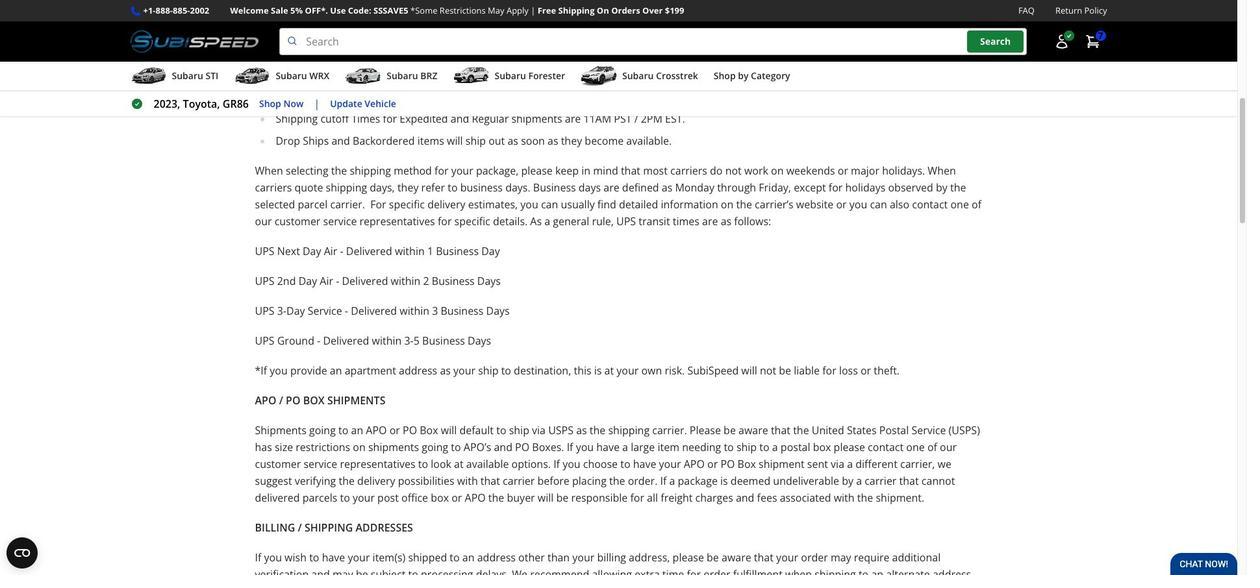 Task type: describe. For each thing, give the bounding box(es) containing it.
a subaru sti thumbnail image image
[[130, 66, 167, 86]]

open widget image
[[6, 538, 38, 569]]



Task type: vqa. For each thing, say whether or not it's contained in the screenshot.
the leftmost Customer
no



Task type: locate. For each thing, give the bounding box(es) containing it.
a subaru forester thumbnail image image
[[453, 66, 489, 86]]

a subaru brz thumbnail image image
[[345, 66, 381, 86]]

button image
[[1054, 34, 1070, 49]]

subispeed logo image
[[130, 28, 259, 55]]

search input field
[[279, 28, 1027, 55]]

a subaru wrx thumbnail image image
[[234, 66, 270, 86]]

a subaru crosstrek thumbnail image image
[[581, 66, 617, 86]]



